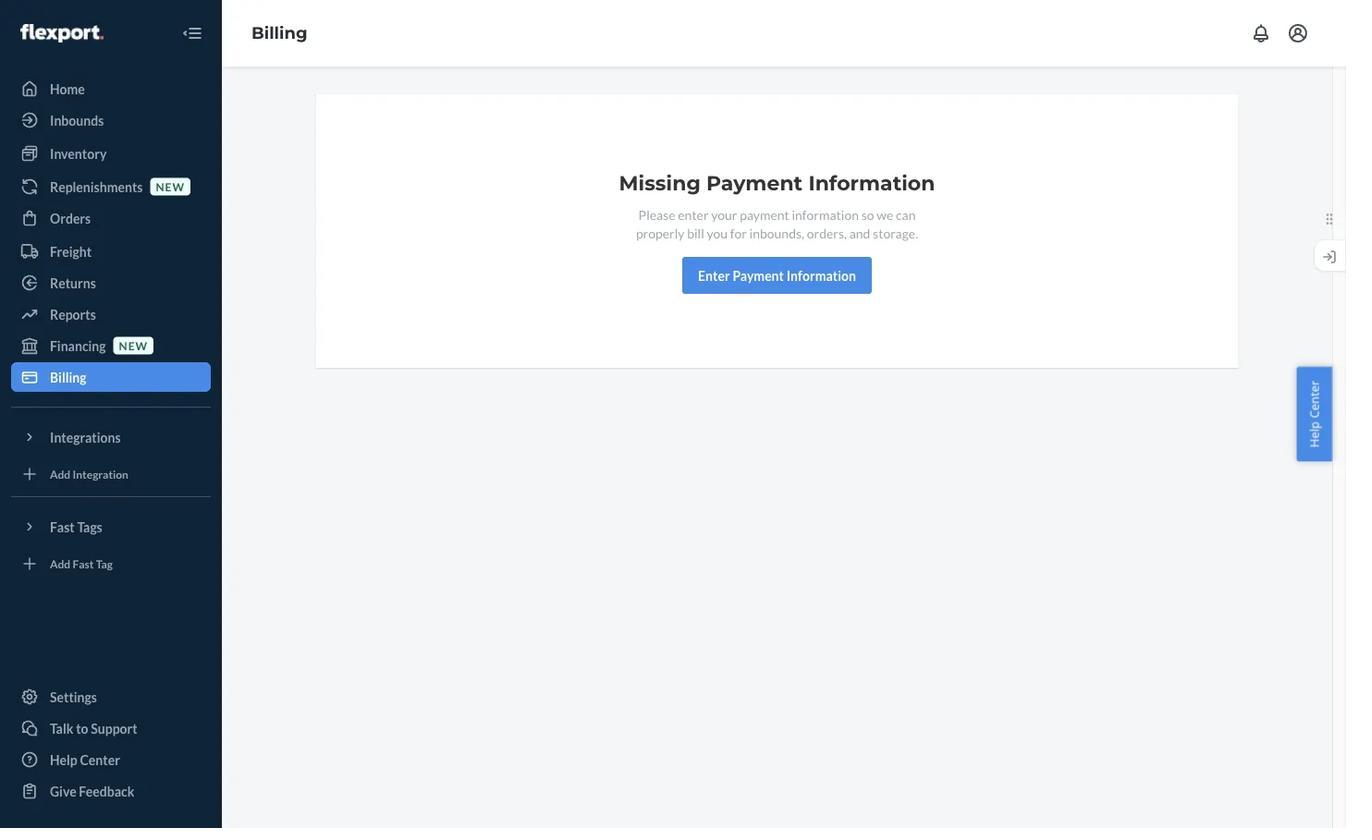 Task type: locate. For each thing, give the bounding box(es) containing it.
returns link
[[11, 268, 211, 298]]

inventory link
[[11, 139, 211, 168]]

give feedback
[[50, 784, 135, 800]]

payment for missing
[[707, 171, 803, 196]]

add
[[50, 468, 70, 481], [50, 557, 70, 571]]

help center link
[[11, 746, 211, 775]]

0 vertical spatial information
[[809, 171, 936, 196]]

payment inside button
[[733, 268, 784, 284]]

bill
[[687, 225, 705, 241]]

payment for enter
[[733, 268, 784, 284]]

center
[[1306, 381, 1323, 419], [80, 752, 120, 768]]

information
[[809, 171, 936, 196], [787, 268, 856, 284]]

add for add integration
[[50, 468, 70, 481]]

payment up payment
[[707, 171, 803, 196]]

0 horizontal spatial billing
[[50, 370, 86, 385]]

0 vertical spatial payment
[[707, 171, 803, 196]]

1 vertical spatial new
[[119, 339, 148, 352]]

0 vertical spatial new
[[156, 180, 185, 193]]

information inside button
[[787, 268, 856, 284]]

new down reports link
[[119, 339, 148, 352]]

integrations
[[50, 430, 121, 445]]

returns
[[50, 275, 96, 291]]

0 vertical spatial fast
[[50, 519, 75, 535]]

add left integration on the left of page
[[50, 468, 70, 481]]

financing
[[50, 338, 106, 354]]

fast tags button
[[11, 512, 211, 542]]

settings
[[50, 690, 97, 705]]

0 vertical spatial help
[[1306, 422, 1323, 448]]

0 horizontal spatial help
[[50, 752, 77, 768]]

1 vertical spatial help
[[50, 752, 77, 768]]

new
[[156, 180, 185, 193], [119, 339, 148, 352]]

0 horizontal spatial new
[[119, 339, 148, 352]]

add down fast tags
[[50, 557, 70, 571]]

storage.
[[873, 225, 919, 241]]

0 vertical spatial center
[[1306, 381, 1323, 419]]

support
[[91, 721, 138, 737]]

enter
[[678, 207, 709, 222]]

billing link
[[252, 23, 308, 43], [11, 363, 211, 392]]

1 vertical spatial payment
[[733, 268, 784, 284]]

add integration link
[[11, 460, 211, 489]]

your
[[712, 207, 738, 222]]

1 vertical spatial billing link
[[11, 363, 211, 392]]

payment right enter
[[733, 268, 784, 284]]

0 horizontal spatial billing link
[[11, 363, 211, 392]]

1 vertical spatial help center
[[50, 752, 120, 768]]

help center button
[[1297, 367, 1333, 462]]

missing payment information
[[619, 171, 936, 196]]

1 vertical spatial center
[[80, 752, 120, 768]]

1 horizontal spatial billing
[[252, 23, 308, 43]]

flexport logo image
[[20, 24, 103, 43]]

billing link down financing on the top of page
[[11, 363, 211, 392]]

information down orders,
[[787, 268, 856, 284]]

billing down financing on the top of page
[[50, 370, 86, 385]]

1 vertical spatial billing
[[50, 370, 86, 385]]

to
[[76, 721, 88, 737]]

fast left tag
[[73, 557, 94, 571]]

orders,
[[807, 225, 847, 241]]

new up orders link at the left
[[156, 180, 185, 193]]

give
[[50, 784, 76, 800]]

settings link
[[11, 683, 211, 712]]

enter payment information button
[[683, 257, 872, 294]]

billing
[[252, 23, 308, 43], [50, 370, 86, 385]]

1 horizontal spatial help center
[[1306, 381, 1323, 448]]

replenishments
[[50, 179, 143, 195]]

talk
[[50, 721, 74, 737]]

for
[[731, 225, 747, 241]]

payment
[[740, 207, 790, 222]]

add fast tag link
[[11, 549, 211, 579]]

payment
[[707, 171, 803, 196], [733, 268, 784, 284]]

freight link
[[11, 237, 211, 266]]

0 horizontal spatial help center
[[50, 752, 120, 768]]

fast inside dropdown button
[[50, 519, 75, 535]]

help
[[1306, 422, 1323, 448], [50, 752, 77, 768]]

0 vertical spatial add
[[50, 468, 70, 481]]

new for financing
[[119, 339, 148, 352]]

1 vertical spatial information
[[787, 268, 856, 284]]

1 horizontal spatial billing link
[[252, 23, 308, 43]]

0 horizontal spatial center
[[80, 752, 120, 768]]

1 vertical spatial add
[[50, 557, 70, 571]]

fast left "tags"
[[50, 519, 75, 535]]

billing link right the close navigation icon
[[252, 23, 308, 43]]

feedback
[[79, 784, 135, 800]]

2 add from the top
[[50, 557, 70, 571]]

0 vertical spatial help center
[[1306, 381, 1323, 448]]

1 horizontal spatial center
[[1306, 381, 1323, 419]]

0 vertical spatial billing link
[[252, 23, 308, 43]]

1 add from the top
[[50, 468, 70, 481]]

we
[[877, 207, 894, 222]]

add fast tag
[[50, 557, 113, 571]]

integration
[[73, 468, 129, 481]]

fast
[[50, 519, 75, 535], [73, 557, 94, 571]]

please
[[639, 207, 676, 222]]

orders link
[[11, 204, 211, 233]]

1 horizontal spatial new
[[156, 180, 185, 193]]

information up "so"
[[809, 171, 936, 196]]

1 horizontal spatial help
[[1306, 422, 1323, 448]]

add for add fast tag
[[50, 557, 70, 571]]

help center
[[1306, 381, 1323, 448], [50, 752, 120, 768]]

enter
[[698, 268, 730, 284]]

you
[[707, 225, 728, 241]]

billing right the close navigation icon
[[252, 23, 308, 43]]



Task type: vqa. For each thing, say whether or not it's contained in the screenshot.
"information"
yes



Task type: describe. For each thing, give the bounding box(es) containing it.
inbounds link
[[11, 105, 211, 135]]

talk to support button
[[11, 714, 211, 744]]

inbounds,
[[750, 225, 805, 241]]

add integration
[[50, 468, 129, 481]]

so
[[862, 207, 875, 222]]

tag
[[96, 557, 113, 571]]

information for missing payment information
[[809, 171, 936, 196]]

center inside button
[[1306, 381, 1323, 419]]

integrations button
[[11, 423, 211, 452]]

can
[[896, 207, 916, 222]]

fast tags
[[50, 519, 102, 535]]

home link
[[11, 74, 211, 104]]

orders
[[50, 210, 91, 226]]

0 vertical spatial billing
[[252, 23, 308, 43]]

close navigation image
[[181, 22, 204, 44]]

new for replenishments
[[156, 180, 185, 193]]

open account menu image
[[1288, 22, 1310, 44]]

reports
[[50, 307, 96, 322]]

enter payment information
[[698, 268, 856, 284]]

please enter your payment information so we can properly bill you for inbounds, orders, and storage.
[[636, 207, 919, 241]]

talk to support
[[50, 721, 138, 737]]

home
[[50, 81, 85, 97]]

inbounds
[[50, 112, 104, 128]]

properly
[[636, 225, 685, 241]]

freight
[[50, 244, 92, 259]]

give feedback button
[[11, 777, 211, 807]]

information
[[792, 207, 859, 222]]

help center inside button
[[1306, 381, 1323, 448]]

help inside button
[[1306, 422, 1323, 448]]

tags
[[77, 519, 102, 535]]

information for enter payment information
[[787, 268, 856, 284]]

1 vertical spatial fast
[[73, 557, 94, 571]]

missing
[[619, 171, 701, 196]]

open notifications image
[[1251, 22, 1273, 44]]

inventory
[[50, 146, 107, 161]]

reports link
[[11, 300, 211, 329]]

and
[[850, 225, 871, 241]]



